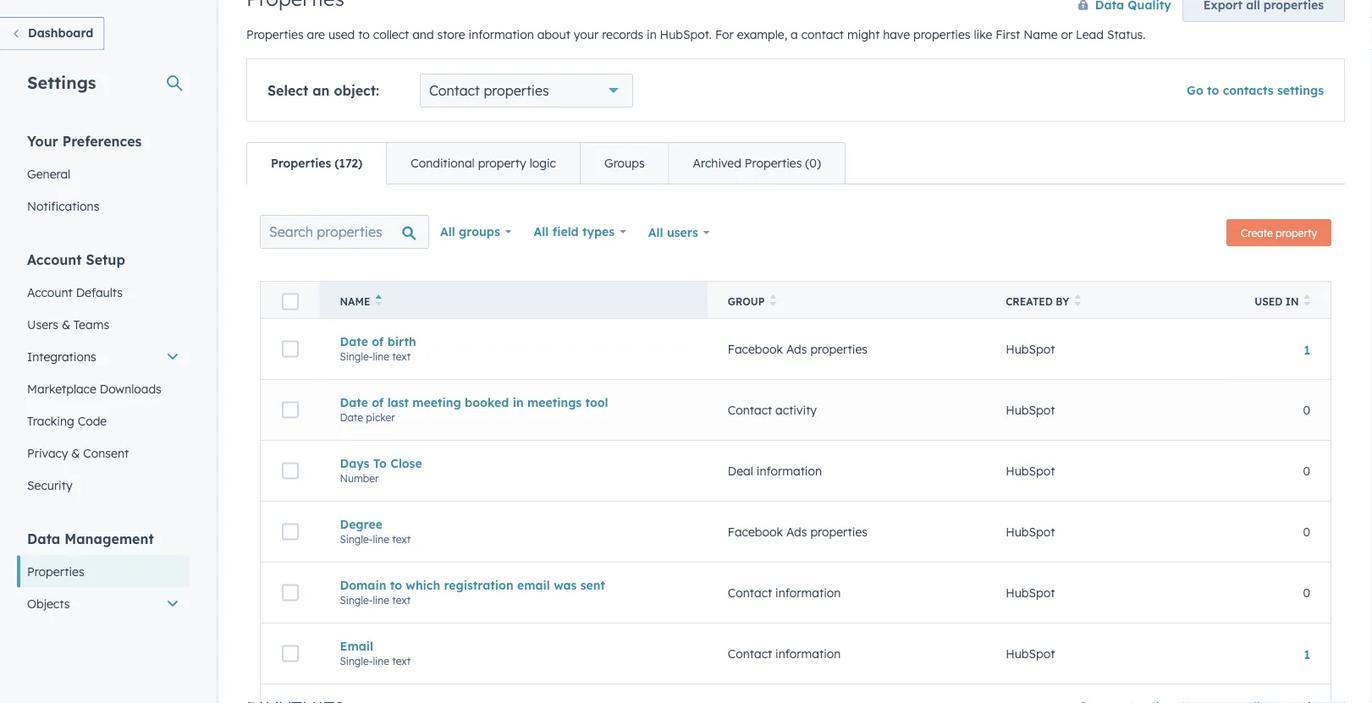 Task type: locate. For each thing, give the bounding box(es) containing it.
clone for contact
[[759, 417, 786, 430]]

your
[[27, 132, 58, 149]]

1 horizontal spatial property
[[1276, 226, 1317, 239]]

1
[[1304, 342, 1310, 357], [1304, 647, 1310, 662]]

press to sort. element right in
[[1304, 295, 1310, 309]]

information
[[469, 27, 534, 42], [757, 464, 822, 478], [775, 586, 841, 600], [775, 646, 841, 661]]

of up picker
[[372, 395, 384, 410]]

3 single- from the top
[[340, 594, 373, 607]]

clone button
[[558, 336, 614, 363], [745, 410, 800, 437]]

1 horizontal spatial press to sort. image
[[1304, 295, 1310, 306]]

0 vertical spatial date
[[340, 334, 368, 349]]

single- down "domain"
[[340, 594, 373, 607]]

1 vertical spatial ads
[[786, 525, 807, 539]]

1 vertical spatial name
[[340, 295, 370, 308]]

0 horizontal spatial clone
[[573, 343, 600, 356]]

2 facebook ads properties from the top
[[728, 525, 868, 539]]

1 vertical spatial clone button
[[745, 410, 800, 437]]

tab list
[[246, 142, 846, 185]]

press to sort. image right in
[[1304, 295, 1310, 306]]

used
[[328, 27, 355, 42]]

archived
[[693, 156, 741, 171]]

all
[[440, 224, 455, 239], [534, 224, 549, 239], [648, 225, 663, 240]]

1 horizontal spatial press to sort. element
[[1074, 295, 1081, 309]]

facebook down the group at the right of page
[[728, 342, 783, 357]]

(0)
[[805, 156, 821, 171]]

close
[[390, 456, 422, 471]]

0 horizontal spatial to
[[358, 27, 370, 42]]

2 ads from the top
[[786, 525, 807, 539]]

(172)
[[335, 156, 362, 171]]

email
[[340, 639, 373, 654]]

2 0 from the top
[[1303, 464, 1310, 478]]

facebook ads properties down press to sort. image at the top of page
[[728, 342, 868, 357]]

2 text from the top
[[392, 533, 411, 546]]

line down email
[[373, 655, 389, 668]]

date of birth button
[[340, 334, 491, 349]]

1 vertical spatial date
[[340, 395, 368, 410]]

0 for facebook ads properties
[[1303, 525, 1310, 539]]

and
[[412, 27, 434, 42]]

of left birth
[[372, 334, 384, 349]]

2 horizontal spatial all
[[648, 225, 663, 240]]

0 horizontal spatial in
[[513, 395, 524, 410]]

2 press to sort. image from the left
[[1304, 295, 1310, 306]]

1 horizontal spatial clone button
[[745, 410, 800, 437]]

press to sort. image right "by"
[[1074, 295, 1081, 306]]

picker
[[366, 411, 395, 424]]

in right booked
[[513, 395, 524, 410]]

4 0 from the top
[[1303, 586, 1310, 600]]

contact
[[801, 27, 844, 42]]

press to sort. image inside used in button
[[1304, 295, 1310, 306]]

all left groups
[[440, 224, 455, 239]]

2 vertical spatial date
[[340, 411, 363, 424]]

registration
[[444, 578, 514, 593]]

press to sort. element inside used in button
[[1304, 295, 1310, 309]]

0 vertical spatial facebook ads properties
[[728, 342, 868, 357]]

& right privacy
[[71, 446, 80, 460]]

4 text from the top
[[392, 655, 411, 668]]

name
[[1024, 27, 1058, 42], [340, 295, 370, 308]]

press to sort. element right "by"
[[1074, 295, 1081, 309]]

1 vertical spatial of
[[372, 395, 384, 410]]

facebook down deal
[[728, 525, 783, 539]]

2 vertical spatial to
[[390, 578, 402, 593]]

3 line from the top
[[373, 594, 389, 607]]

1 hubspot from the top
[[1006, 342, 1055, 357]]

date up picker
[[340, 395, 368, 410]]

which
[[406, 578, 440, 593]]

edit button
[[504, 336, 552, 363]]

2 vertical spatial more
[[770, 478, 795, 491]]

single- down date of birth button
[[340, 350, 373, 363]]

to inside domain to which registration email was sent single-line text
[[390, 578, 402, 593]]

1 contact information from the top
[[728, 586, 841, 600]]

conditional
[[411, 156, 475, 171]]

1 vertical spatial property
[[1276, 226, 1317, 239]]

2 contact information from the top
[[728, 646, 841, 661]]

property inside tab list
[[478, 156, 526, 171]]

of
[[372, 334, 384, 349], [372, 395, 384, 410]]

account for account setup
[[27, 251, 82, 268]]

press to sort. element right the group at the right of page
[[770, 295, 776, 309]]

name left ascending sort. press to sort descending. element
[[340, 295, 370, 308]]

to right go
[[1207, 83, 1219, 98]]

single-
[[340, 350, 373, 363], [340, 533, 373, 546], [340, 594, 373, 607], [340, 655, 373, 668]]

create property
[[1241, 226, 1317, 239]]

4 hubspot from the top
[[1006, 525, 1055, 539]]

clone button up deal information
[[745, 410, 800, 437]]

1 press to sort. image from the left
[[1074, 295, 1081, 306]]

1 vertical spatial more button
[[807, 410, 870, 437]]

properties left are
[[246, 27, 304, 42]]

4 single- from the top
[[340, 655, 373, 668]]

contact information for domain to which registration email was sent
[[728, 586, 841, 600]]

press to sort. image
[[1074, 295, 1081, 306], [1304, 295, 1310, 306]]

hubspot
[[1006, 342, 1055, 357], [1006, 403, 1055, 418], [1006, 464, 1055, 478], [1006, 525, 1055, 539], [1006, 586, 1055, 600], [1006, 646, 1055, 661]]

0 horizontal spatial all
[[440, 224, 455, 239]]

& right users
[[62, 317, 70, 332]]

logic
[[530, 156, 556, 171]]

number
[[340, 472, 379, 485]]

to left which on the left bottom of the page
[[390, 578, 402, 593]]

an
[[312, 82, 330, 99]]

1 vertical spatial 1 button
[[1304, 647, 1310, 662]]

notifications
[[27, 198, 99, 213]]

used in button
[[1229, 281, 1331, 319]]

degree
[[340, 517, 382, 532]]

line down birth
[[373, 350, 389, 363]]

0 horizontal spatial more
[[635, 343, 659, 356]]

3 text from the top
[[392, 594, 411, 607]]

1 horizontal spatial to
[[390, 578, 402, 593]]

meetings
[[527, 395, 582, 410]]

facebook ads properties
[[728, 342, 868, 357], [728, 525, 868, 539]]

2 account from the top
[[27, 285, 73, 300]]

0 horizontal spatial clone button
[[558, 336, 614, 363]]

preferences
[[62, 132, 142, 149]]

0 vertical spatial 1 button
[[1304, 342, 1310, 357]]

& for users
[[62, 317, 70, 332]]

0 vertical spatial property
[[478, 156, 526, 171]]

2 of from the top
[[372, 395, 384, 410]]

properties left (172)
[[271, 156, 331, 171]]

more button
[[621, 336, 684, 363], [807, 410, 870, 437], [756, 471, 819, 498]]

account defaults link
[[17, 276, 190, 309]]

& inside "link"
[[71, 446, 80, 460]]

in right records
[[647, 27, 657, 42]]

0 vertical spatial to
[[358, 27, 370, 42]]

text
[[392, 350, 411, 363], [392, 533, 411, 546], [392, 594, 411, 607], [392, 655, 411, 668]]

1 vertical spatial contact information
[[728, 646, 841, 661]]

account up account defaults
[[27, 251, 82, 268]]

1 text from the top
[[392, 350, 411, 363]]

line down the degree
[[373, 533, 389, 546]]

1 vertical spatial clone
[[759, 417, 786, 430]]

deal information
[[728, 464, 822, 478]]

press to sort. image
[[770, 295, 776, 306]]

property inside button
[[1276, 226, 1317, 239]]

created
[[1006, 295, 1053, 308]]

2 line from the top
[[373, 533, 389, 546]]

press to sort. element inside group button
[[770, 295, 776, 309]]

days to close number
[[340, 456, 422, 485]]

text inside email single-line text
[[392, 655, 411, 668]]

line down "domain"
[[373, 594, 389, 607]]

1 account from the top
[[27, 251, 82, 268]]

0 horizontal spatial name
[[340, 295, 370, 308]]

2 1 button from the top
[[1304, 647, 1310, 662]]

date of birth single-line text
[[340, 334, 416, 363]]

single- down the degree
[[340, 533, 373, 546]]

of for last
[[372, 395, 384, 410]]

single- inside degree single-line text
[[340, 533, 373, 546]]

property right create
[[1276, 226, 1317, 239]]

management
[[64, 530, 154, 547]]

1 line from the top
[[373, 350, 389, 363]]

1 date from the top
[[340, 334, 368, 349]]

0 vertical spatial contact information
[[728, 586, 841, 600]]

press to sort. element
[[770, 295, 776, 309], [1074, 295, 1081, 309], [1304, 295, 1310, 309]]

0 vertical spatial account
[[27, 251, 82, 268]]

1 facebook ads properties from the top
[[728, 342, 868, 357]]

in
[[647, 27, 657, 42], [513, 395, 524, 410]]

1 facebook from the top
[[728, 342, 783, 357]]

date left picker
[[340, 411, 363, 424]]

0 vertical spatial more
[[635, 343, 659, 356]]

might
[[847, 27, 880, 42]]

contact information
[[728, 586, 841, 600], [728, 646, 841, 661]]

2 press to sort. element from the left
[[1074, 295, 1081, 309]]

users
[[27, 317, 58, 332]]

single- down email
[[340, 655, 373, 668]]

all left users
[[648, 225, 663, 240]]

2 1 from the top
[[1304, 647, 1310, 662]]

tab panel
[[246, 184, 1345, 703]]

groups
[[459, 224, 500, 239]]

first
[[996, 27, 1020, 42]]

date left birth
[[340, 334, 368, 349]]

tracking code
[[27, 413, 107, 428]]

tracking
[[27, 413, 74, 428]]

2 horizontal spatial more
[[822, 417, 846, 430]]

1 horizontal spatial &
[[71, 446, 80, 460]]

1 vertical spatial more
[[822, 417, 846, 430]]

name left the or
[[1024, 27, 1058, 42]]

downloads
[[100, 381, 162, 396]]

domain to which registration email was sent single-line text
[[340, 578, 605, 607]]

2 vertical spatial more button
[[756, 471, 819, 498]]

0 vertical spatial 1
[[1304, 342, 1310, 357]]

1 vertical spatial account
[[27, 285, 73, 300]]

1 horizontal spatial all
[[534, 224, 549, 239]]

privacy & consent
[[27, 446, 129, 460]]

clone up deal information
[[759, 417, 786, 430]]

1 vertical spatial facebook ads properties
[[728, 525, 868, 539]]

name button
[[320, 281, 708, 319]]

settings
[[1277, 83, 1324, 98]]

3 press to sort. element from the left
[[1304, 295, 1310, 309]]

properties up objects
[[27, 564, 84, 579]]

property
[[478, 156, 526, 171], [1276, 226, 1317, 239]]

0 vertical spatial &
[[62, 317, 70, 332]]

properties inside properties link
[[27, 564, 84, 579]]

1 1 button from the top
[[1304, 342, 1310, 357]]

1 vertical spatial &
[[71, 446, 80, 460]]

4 line from the top
[[373, 655, 389, 668]]

marketplace
[[27, 381, 96, 396]]

hubspot.
[[660, 27, 712, 42]]

email single-line text
[[340, 639, 411, 668]]

used in
[[1255, 295, 1299, 308]]

0 vertical spatial clone
[[573, 343, 600, 356]]

facebook ads properties down deal information
[[728, 525, 868, 539]]

0 horizontal spatial press to sort. image
[[1074, 295, 1081, 306]]

1 1 from the top
[[1304, 342, 1310, 357]]

0 horizontal spatial property
[[478, 156, 526, 171]]

1 horizontal spatial name
[[1024, 27, 1058, 42]]

ascending sort. press to sort descending. image
[[375, 295, 382, 306]]

property for create
[[1276, 226, 1317, 239]]

1 0 from the top
[[1303, 403, 1310, 418]]

account setup element
[[17, 250, 190, 502]]

teams
[[74, 317, 109, 332]]

Search search field
[[260, 215, 429, 249]]

clone for facebook
[[573, 343, 600, 356]]

more for facebook ads properties
[[635, 343, 659, 356]]

property left logic at the top of page
[[478, 156, 526, 171]]

name inside button
[[340, 295, 370, 308]]

properties for properties
[[27, 564, 84, 579]]

contact
[[429, 82, 480, 99], [728, 403, 772, 418], [728, 586, 772, 600], [728, 646, 772, 661]]

ads down deal information
[[786, 525, 807, 539]]

marketplace downloads
[[27, 381, 162, 396]]

all inside popup button
[[648, 225, 663, 240]]

1 single- from the top
[[340, 350, 373, 363]]

2 date from the top
[[340, 395, 368, 410]]

email
[[517, 578, 550, 593]]

contact inside popup button
[[429, 82, 480, 99]]

1 vertical spatial facebook
[[728, 525, 783, 539]]

3 0 from the top
[[1303, 525, 1310, 539]]

2 horizontal spatial press to sort. element
[[1304, 295, 1310, 309]]

5 hubspot from the top
[[1006, 586, 1055, 600]]

clone up tool
[[573, 343, 600, 356]]

to right used
[[358, 27, 370, 42]]

like
[[974, 27, 992, 42]]

clone button for contact
[[745, 410, 800, 437]]

date inside the date of birth single-line text
[[340, 334, 368, 349]]

0 vertical spatial ads
[[786, 342, 807, 357]]

line inside the date of birth single-line text
[[373, 350, 389, 363]]

your preferences element
[[17, 132, 190, 222]]

0 vertical spatial more button
[[621, 336, 684, 363]]

properties
[[246, 27, 304, 42], [271, 156, 331, 171], [745, 156, 802, 171], [27, 564, 84, 579]]

create
[[1241, 226, 1273, 239]]

all for all field types
[[534, 224, 549, 239]]

1 horizontal spatial clone
[[759, 417, 786, 430]]

0 vertical spatial of
[[372, 334, 384, 349]]

press to sort. element inside created by button
[[1074, 295, 1081, 309]]

account defaults
[[27, 285, 123, 300]]

1 vertical spatial 1
[[1304, 647, 1310, 662]]

1 of from the top
[[372, 334, 384, 349]]

go to contacts settings
[[1187, 83, 1324, 98]]

single- inside the date of birth single-line text
[[340, 350, 373, 363]]

0 horizontal spatial press to sort. element
[[770, 295, 776, 309]]

all groups button
[[429, 215, 523, 249]]

of inside date of last meeting booked in meetings tool date picker
[[372, 395, 384, 410]]

0 horizontal spatial &
[[62, 317, 70, 332]]

properties left (0)
[[745, 156, 802, 171]]

2 horizontal spatial to
[[1207, 83, 1219, 98]]

collect
[[373, 27, 409, 42]]

account up users
[[27, 285, 73, 300]]

1 vertical spatial in
[[513, 395, 524, 410]]

properties inside properties (172) "link"
[[271, 156, 331, 171]]

line inside domain to which registration email was sent single-line text
[[373, 594, 389, 607]]

0 vertical spatial in
[[647, 27, 657, 42]]

2 single- from the top
[[340, 533, 373, 546]]

1 for facebook ads properties
[[1304, 342, 1310, 357]]

0 vertical spatial clone button
[[558, 336, 614, 363]]

press to sort. image inside created by button
[[1074, 295, 1081, 306]]

0 vertical spatial name
[[1024, 27, 1058, 42]]

clone button up tool
[[558, 336, 614, 363]]

ads up the activity
[[786, 342, 807, 357]]

1 press to sort. element from the left
[[770, 295, 776, 309]]

properties inside archived properties (0) link
[[745, 156, 802, 171]]

2 facebook from the top
[[728, 525, 783, 539]]

0 vertical spatial facebook
[[728, 342, 783, 357]]

settings
[[27, 72, 96, 93]]

all left the field
[[534, 224, 549, 239]]

1 vertical spatial to
[[1207, 83, 1219, 98]]

of inside the date of birth single-line text
[[372, 334, 384, 349]]



Task type: vqa. For each thing, say whether or not it's contained in the screenshot.
first the date range : from 9/24/2023 to 10/24/2023 from the bottom of the page
no



Task type: describe. For each thing, give the bounding box(es) containing it.
data
[[27, 530, 60, 547]]

conditional property logic
[[411, 156, 556, 171]]

of for birth
[[372, 334, 384, 349]]

date of last meeting booked in meetings tool date picker
[[340, 395, 608, 424]]

tool
[[585, 395, 608, 410]]

text inside domain to which registration email was sent single-line text
[[392, 594, 411, 607]]

days to close button
[[340, 456, 687, 471]]

are
[[307, 27, 325, 42]]

account for account defaults
[[27, 285, 73, 300]]

1 button for contact information
[[1304, 647, 1310, 662]]

was
[[554, 578, 577, 593]]

status.
[[1107, 27, 1146, 42]]

text inside degree single-line text
[[392, 533, 411, 546]]

properties inside popup button
[[484, 82, 549, 99]]

press to sort. image for created by
[[1074, 295, 1081, 306]]

integrations button
[[17, 341, 190, 373]]

security link
[[17, 469, 190, 502]]

in inside date of last meeting booked in meetings tool date picker
[[513, 395, 524, 410]]

object:
[[334, 82, 379, 99]]

contact information for email
[[728, 646, 841, 661]]

dashboard
[[28, 25, 93, 40]]

all users button
[[637, 215, 721, 251]]

date for date of last meeting booked in meetings tool
[[340, 395, 368, 410]]

lead
[[1076, 27, 1104, 42]]

text inside the date of birth single-line text
[[392, 350, 411, 363]]

created by button
[[985, 281, 1229, 319]]

0 for contact information
[[1303, 586, 1310, 600]]

for
[[715, 27, 734, 42]]

integrations
[[27, 349, 96, 364]]

1 for contact information
[[1304, 647, 1310, 662]]

general link
[[17, 158, 190, 190]]

go to contacts settings button
[[1187, 83, 1324, 98]]

domain
[[340, 578, 386, 593]]

used
[[1255, 295, 1283, 308]]

tab panel containing all groups
[[246, 184, 1345, 703]]

properties for properties are used to collect and store information about your records in hubspot. for example, a contact might have properties like first name or lead status.
[[246, 27, 304, 42]]

contact activity
[[728, 403, 817, 418]]

group
[[728, 295, 765, 308]]

select an object:
[[267, 82, 379, 99]]

account setup
[[27, 251, 125, 268]]

archived properties (0) link
[[668, 143, 845, 184]]

2 hubspot from the top
[[1006, 403, 1055, 418]]

properties (172)
[[271, 156, 362, 171]]

1 horizontal spatial more
[[770, 478, 795, 491]]

6 hubspot from the top
[[1006, 646, 1055, 661]]

3 hubspot from the top
[[1006, 464, 1055, 478]]

1 horizontal spatial in
[[647, 27, 657, 42]]

in
[[1286, 295, 1299, 308]]

more for contact activity
[[822, 417, 846, 430]]

email button
[[340, 639, 687, 654]]

groups
[[604, 156, 645, 171]]

your preferences
[[27, 132, 142, 149]]

contacts
[[1223, 83, 1274, 98]]

marketplace downloads link
[[17, 373, 190, 405]]

created by
[[1006, 295, 1069, 308]]

single- inside email single-line text
[[340, 655, 373, 668]]

go
[[1187, 83, 1203, 98]]

1 ads from the top
[[786, 342, 807, 357]]

booked
[[465, 395, 509, 410]]

objects button
[[17, 588, 190, 620]]

activity
[[775, 403, 817, 418]]

press to sort. element for used in
[[1304, 295, 1310, 309]]

to for go to contacts settings
[[1207, 83, 1219, 98]]

about
[[537, 27, 570, 42]]

notifications link
[[17, 190, 190, 222]]

data management
[[27, 530, 154, 547]]

all for all groups
[[440, 224, 455, 239]]

archived properties (0)
[[693, 156, 821, 171]]

line inside degree single-line text
[[373, 533, 389, 546]]

property for conditional
[[478, 156, 526, 171]]

properties (172) link
[[247, 143, 386, 184]]

tab list containing properties (172)
[[246, 142, 846, 185]]

to for domain to which registration email was sent single-line text
[[390, 578, 402, 593]]

code
[[78, 413, 107, 428]]

privacy
[[27, 446, 68, 460]]

all field types
[[534, 224, 615, 239]]

more button for contact activity
[[807, 410, 870, 437]]

your
[[574, 27, 599, 42]]

sent
[[580, 578, 605, 593]]

select
[[267, 82, 308, 99]]

users
[[667, 225, 698, 240]]

security
[[27, 478, 72, 493]]

types
[[582, 224, 615, 239]]

clone button for facebook
[[558, 336, 614, 363]]

days
[[340, 456, 369, 471]]

ascending sort. press to sort descending. element
[[375, 295, 382, 309]]

have
[[883, 27, 910, 42]]

contact properties button
[[420, 74, 633, 108]]

tracking code link
[[17, 405, 190, 437]]

store
[[437, 27, 465, 42]]

3 date from the top
[[340, 411, 363, 424]]

press to sort. element for created by
[[1074, 295, 1081, 309]]

1 button for facebook ads properties
[[1304, 342, 1310, 357]]

birth
[[387, 334, 416, 349]]

properties are used to collect and store information about your records in hubspot. for example, a contact might have properties like first name or lead status.
[[246, 27, 1146, 42]]

press to sort. image for used in
[[1304, 295, 1310, 306]]

all for all users
[[648, 225, 663, 240]]

degree single-line text
[[340, 517, 411, 546]]

dashboard link
[[0, 17, 104, 50]]

setup
[[86, 251, 125, 268]]

privacy & consent link
[[17, 437, 190, 469]]

line inside email single-line text
[[373, 655, 389, 668]]

all groups
[[440, 224, 500, 239]]

objects
[[27, 596, 70, 611]]

group button
[[708, 281, 985, 319]]

users & teams
[[27, 317, 109, 332]]

date for date of birth
[[340, 334, 368, 349]]

0 for deal information
[[1303, 464, 1310, 478]]

data management element
[[17, 529, 190, 684]]

all field types button
[[523, 215, 637, 249]]

edit
[[518, 343, 537, 356]]

press to sort. element for group
[[770, 295, 776, 309]]

& for privacy
[[71, 446, 80, 460]]

conditional property logic link
[[386, 143, 580, 184]]

a
[[791, 27, 798, 42]]

date of last meeting booked in meetings tool button
[[340, 395, 687, 410]]

single- inside domain to which registration email was sent single-line text
[[340, 594, 373, 607]]

0 for contact activity
[[1303, 403, 1310, 418]]

more button for facebook ads properties
[[621, 336, 684, 363]]

domain to which registration email was sent button
[[340, 578, 687, 593]]

properties for properties (172)
[[271, 156, 331, 171]]



